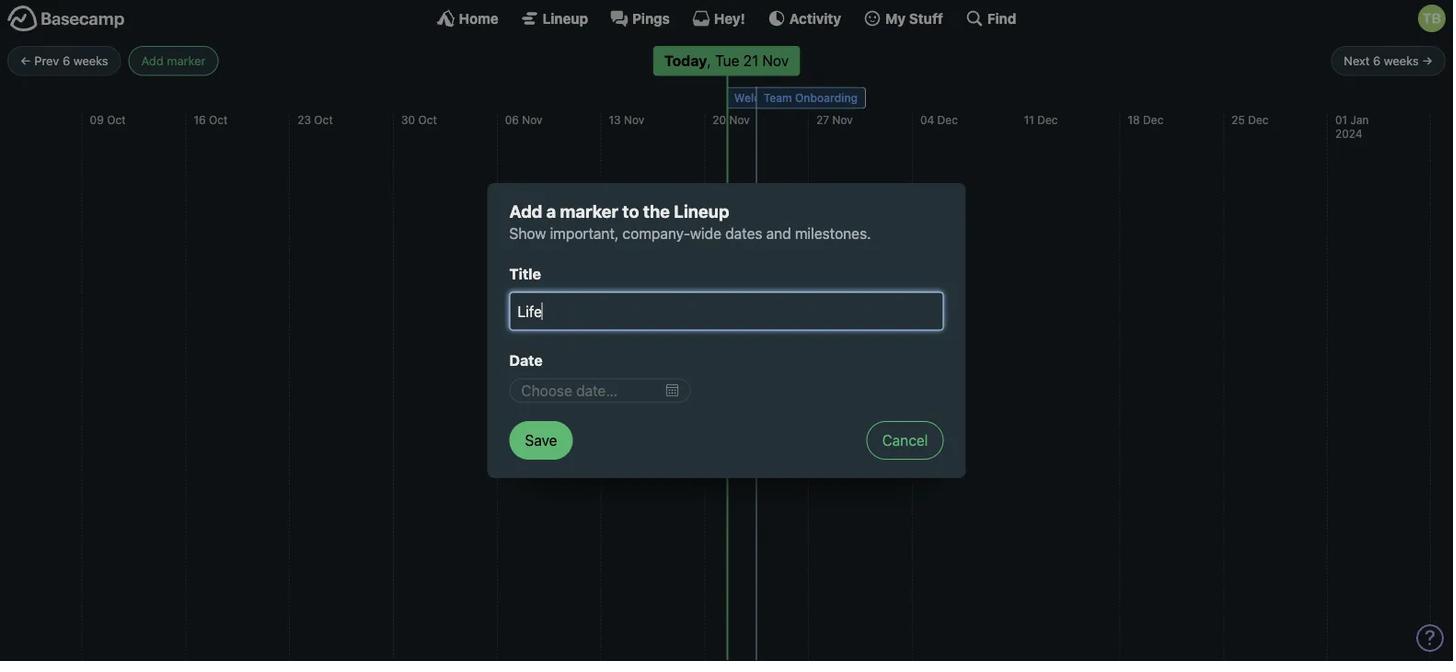 Task type: vqa. For each thing, say whether or not it's contained in the screenshot.
09
yes



Task type: locate. For each thing, give the bounding box(es) containing it.
add for a
[[510, 202, 543, 222]]

1 oct from the left
[[107, 113, 126, 126]]

add
[[141, 54, 164, 68], [510, 202, 543, 222]]

1 horizontal spatial lineup
[[674, 202, 730, 222]]

1 horizontal spatial weeks
[[1384, 54, 1419, 68]]

onboarding
[[795, 92, 858, 105]]

0 horizontal spatial 6
[[63, 54, 70, 68]]

my stuff
[[886, 10, 943, 26]]

6 right next
[[1374, 54, 1381, 68]]

25
[[1232, 113, 1245, 126]]

weeks right prev
[[73, 54, 108, 68]]

1 vertical spatial add
[[510, 202, 543, 222]]

add inside "link"
[[141, 54, 164, 68]]

to up company-
[[623, 202, 639, 222]]

marker
[[167, 54, 206, 68], [560, 202, 619, 222]]

13
[[609, 113, 621, 126]]

dec right '04'
[[938, 113, 958, 126]]

01
[[1336, 113, 1348, 126]]

dec right '18'
[[1143, 113, 1164, 126]]

to for marker
[[623, 202, 639, 222]]

1 nov from the left
[[522, 113, 543, 126]]

2 dec from the left
[[1038, 113, 1058, 126]]

0 vertical spatial add
[[141, 54, 164, 68]]

to
[[834, 92, 845, 105], [623, 202, 639, 222]]

welcome the deer to the carnival
[[734, 92, 910, 105]]

20
[[713, 113, 726, 126]]

nov right 27
[[833, 113, 853, 126]]

stuff
[[909, 10, 943, 26]]

the for carnival
[[848, 92, 865, 105]]

team
[[764, 92, 792, 105]]

1 horizontal spatial add
[[510, 202, 543, 222]]

weeks
[[73, 54, 108, 68], [1384, 54, 1419, 68]]

nov right 13
[[624, 113, 645, 126]]

lineup
[[543, 10, 588, 26], [674, 202, 730, 222]]

None text field
[[510, 292, 944, 331]]

dec right 25
[[1249, 113, 1269, 126]]

nov right the 20
[[730, 113, 750, 126]]

lineup left pings popup button
[[543, 10, 588, 26]]

pings
[[633, 10, 670, 26]]

dec for 04 dec
[[938, 113, 958, 126]]

the
[[786, 92, 804, 105], [848, 92, 865, 105], [643, 202, 670, 222]]

6
[[63, 54, 70, 68], [1374, 54, 1381, 68]]

16 oct
[[194, 113, 228, 126]]

06
[[505, 113, 519, 126]]

dec right 11
[[1038, 113, 1058, 126]]

0 horizontal spatial weeks
[[73, 54, 108, 68]]

cancel
[[882, 432, 928, 450]]

marker up 16
[[167, 54, 206, 68]]

09
[[90, 113, 104, 126]]

show
[[510, 225, 546, 242]]

jan
[[1351, 113, 1369, 126]]

carnival
[[868, 92, 910, 105]]

3 oct from the left
[[314, 113, 333, 126]]

1 horizontal spatial to
[[834, 92, 845, 105]]

1 vertical spatial to
[[623, 202, 639, 222]]

oct for 16 oct
[[209, 113, 228, 126]]

0 horizontal spatial marker
[[167, 54, 206, 68]]

lineup up the wide
[[674, 202, 730, 222]]

next 6 weeks →
[[1344, 54, 1433, 68]]

2 oct from the left
[[209, 113, 228, 126]]

2 nov from the left
[[624, 113, 645, 126]]

1 vertical spatial marker
[[560, 202, 619, 222]]

18 dec
[[1128, 113, 1164, 126]]

4 dec from the left
[[1249, 113, 1269, 126]]

0 horizontal spatial add
[[141, 54, 164, 68]]

0 vertical spatial lineup
[[543, 10, 588, 26]]

dec for 18 dec
[[1143, 113, 1164, 126]]

nov for 27 nov
[[833, 113, 853, 126]]

1 6 from the left
[[63, 54, 70, 68]]

oct right the 09 on the top left of page
[[107, 113, 126, 126]]

oct right 23
[[314, 113, 333, 126]]

the up company-
[[643, 202, 670, 222]]

← prev 6 weeks
[[20, 54, 108, 68]]

nov
[[522, 113, 543, 126], [624, 113, 645, 126], [730, 113, 750, 126], [833, 113, 853, 126]]

add marker link
[[129, 46, 219, 76]]

oct right 30
[[418, 113, 437, 126]]

None submit
[[510, 422, 573, 460]]

4 nov from the left
[[833, 113, 853, 126]]

to inside add a marker to the lineup show important, company-wide dates and milestones.
[[623, 202, 639, 222]]

home
[[459, 10, 499, 26]]

3 dec from the left
[[1143, 113, 1164, 126]]

oct right 16
[[209, 113, 228, 126]]

1 dec from the left
[[938, 113, 958, 126]]

2 horizontal spatial the
[[848, 92, 865, 105]]

date
[[510, 352, 543, 369]]

6 right prev
[[63, 54, 70, 68]]

to right deer
[[834, 92, 845, 105]]

1 horizontal spatial 6
[[1374, 54, 1381, 68]]

next
[[1344, 54, 1370, 68]]

4 oct from the left
[[418, 113, 437, 126]]

nov right 06
[[522, 113, 543, 126]]

0 horizontal spatial to
[[623, 202, 639, 222]]

oct
[[107, 113, 126, 126], [209, 113, 228, 126], [314, 113, 333, 126], [418, 113, 437, 126]]

find button
[[966, 9, 1017, 28]]

cancel link
[[867, 422, 944, 460]]

3 nov from the left
[[730, 113, 750, 126]]

lineup link
[[521, 9, 588, 28]]

the up 27 nov
[[848, 92, 865, 105]]

marker up important,
[[560, 202, 619, 222]]

25 dec
[[1232, 113, 1269, 126]]

23
[[298, 113, 311, 126]]

01 jan 2024
[[1336, 113, 1369, 141]]

deer
[[807, 92, 831, 105]]

1 vertical spatial lineup
[[674, 202, 730, 222]]

the left deer
[[786, 92, 804, 105]]

the inside add a marker to the lineup show important, company-wide dates and milestones.
[[643, 202, 670, 222]]

hey! button
[[692, 9, 746, 28]]

important,
[[550, 225, 619, 242]]

team onboarding
[[764, 92, 858, 105]]

0 horizontal spatial lineup
[[543, 10, 588, 26]]

0 vertical spatial to
[[834, 92, 845, 105]]

→
[[1423, 54, 1433, 68]]

milestones.
[[795, 225, 871, 242]]

0 horizontal spatial the
[[643, 202, 670, 222]]

oct for 09 oct
[[107, 113, 126, 126]]

1 weeks from the left
[[73, 54, 108, 68]]

nov for 13 nov
[[624, 113, 645, 126]]

dec
[[938, 113, 958, 126], [1038, 113, 1058, 126], [1143, 113, 1164, 126], [1249, 113, 1269, 126]]

weeks left →
[[1384, 54, 1419, 68]]

add inside add a marker to the lineup show important, company-wide dates and milestones.
[[510, 202, 543, 222]]

0 vertical spatial marker
[[167, 54, 206, 68]]

1 horizontal spatial marker
[[560, 202, 619, 222]]

dec for 11 dec
[[1038, 113, 1058, 126]]

2024
[[1336, 128, 1363, 141]]



Task type: describe. For each thing, give the bounding box(es) containing it.
dates
[[726, 225, 763, 242]]

20 nov
[[713, 113, 750, 126]]

the for lineup
[[643, 202, 670, 222]]

oct for 23 oct
[[314, 113, 333, 126]]

←
[[20, 54, 31, 68]]

to for deer
[[834, 92, 845, 105]]

wide
[[690, 225, 722, 242]]

09 oct
[[90, 113, 126, 126]]

13 nov
[[609, 113, 645, 126]]

2 weeks from the left
[[1384, 54, 1419, 68]]

27 nov
[[817, 113, 853, 126]]

lineup inside add a marker to the lineup show important, company-wide dates and milestones.
[[674, 202, 730, 222]]

oct for 30 oct
[[418, 113, 437, 126]]

tim burton image
[[1419, 5, 1446, 32]]

and
[[767, 225, 791, 242]]

Choose date… field
[[510, 379, 691, 403]]

activity link
[[768, 9, 841, 28]]

30
[[401, 113, 415, 126]]

a
[[547, 202, 556, 222]]

welcome
[[734, 92, 783, 105]]

2 6 from the left
[[1374, 54, 1381, 68]]

my stuff button
[[864, 9, 943, 28]]

my
[[886, 10, 906, 26]]

marker inside add a marker to the lineup show important, company-wide dates and milestones.
[[560, 202, 619, 222]]

activity
[[790, 10, 841, 26]]

lineup inside lineup link
[[543, 10, 588, 26]]

16
[[194, 113, 206, 126]]

18
[[1128, 113, 1140, 126]]

nov for 20 nov
[[730, 113, 750, 126]]

find
[[988, 10, 1017, 26]]

main element
[[0, 0, 1454, 36]]

pings button
[[610, 9, 670, 28]]

23 oct
[[298, 113, 333, 126]]

04 dec
[[920, 113, 958, 126]]

11
[[1024, 113, 1035, 126]]

dec for 25 dec
[[1249, 113, 1269, 126]]

11 dec
[[1024, 113, 1058, 126]]

27
[[817, 113, 830, 126]]

prev
[[34, 54, 59, 68]]

today
[[665, 52, 707, 70]]

1 horizontal spatial the
[[786, 92, 804, 105]]

team onboarding link
[[756, 87, 866, 109]]

nov for 06 nov
[[522, 113, 543, 126]]

add for marker
[[141, 54, 164, 68]]

06 nov
[[505, 113, 543, 126]]

title
[[510, 265, 541, 283]]

30 oct
[[401, 113, 437, 126]]

welcome the deer to the carnival link
[[727, 87, 910, 109]]

switch accounts image
[[7, 5, 125, 33]]

hey!
[[714, 10, 746, 26]]

add a marker to the lineup show important, company-wide dates and milestones.
[[510, 202, 871, 242]]

04
[[920, 113, 935, 126]]

add marker
[[141, 54, 206, 68]]

home link
[[437, 9, 499, 28]]

company-
[[623, 225, 690, 242]]

marker inside "link"
[[167, 54, 206, 68]]



